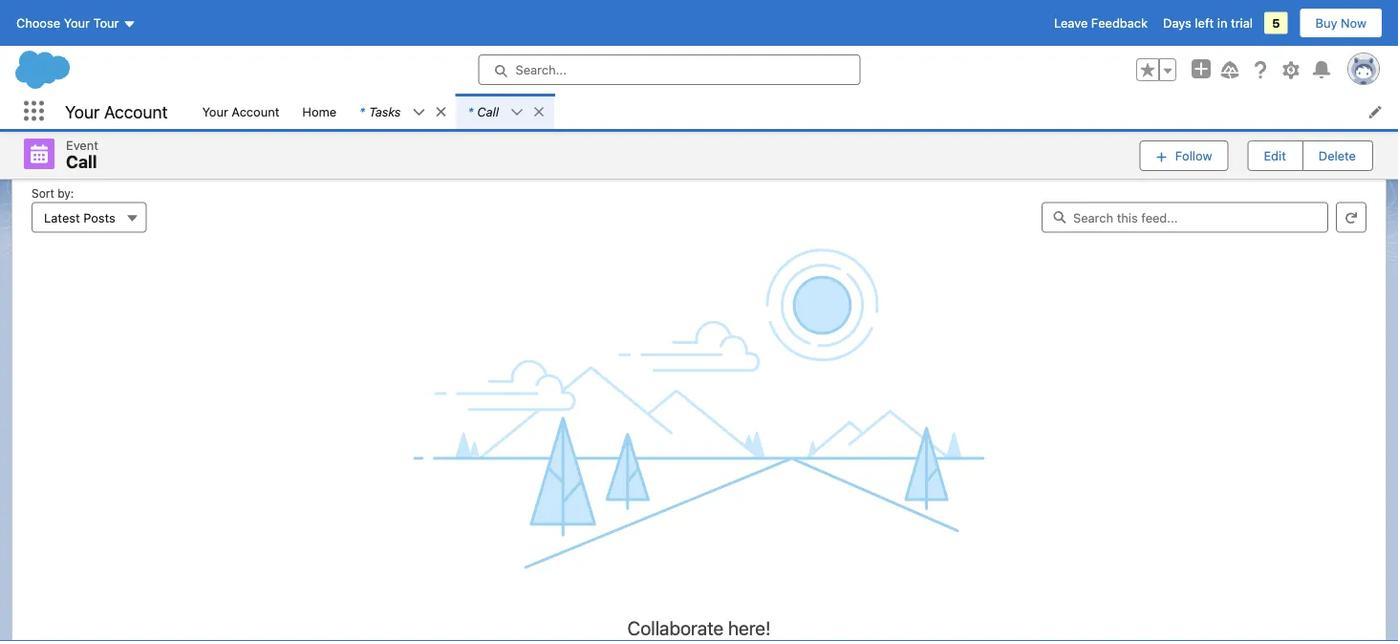 Task type: describe. For each thing, give the bounding box(es) containing it.
edit
[[1265, 148, 1287, 163]]

tab list containing post
[[35, 79, 1364, 112]]

buy
[[1316, 16, 1338, 30]]

account inside list
[[232, 104, 280, 119]]

home link
[[291, 94, 348, 129]]

1 list item from the left
[[348, 94, 457, 129]]

* call
[[468, 104, 499, 119]]

collaborate here!
[[628, 617, 771, 639]]

post link
[[36, 80, 90, 111]]

here!
[[729, 617, 771, 639]]

poll link
[[90, 80, 137, 111]]

related
[[276, 35, 328, 54]]

edit button
[[1249, 141, 1302, 170]]

tour
[[93, 16, 119, 30]]

list containing your account
[[191, 94, 1399, 129]]

buy now
[[1316, 16, 1367, 30]]

share for share an update...
[[610, 129, 643, 143]]

your up event
[[65, 101, 100, 122]]

0 horizontal spatial account
[[104, 101, 168, 122]]

2 text default image from the left
[[511, 106, 524, 119]]

meeting digest link
[[24, 35, 160, 59]]

follow
[[1176, 148, 1213, 163]]

leave feedback link
[[1055, 16, 1149, 30]]

share an update...
[[610, 129, 715, 143]]

post
[[48, 88, 77, 104]]

home
[[303, 104, 337, 119]]

chatter link
[[355, 35, 442, 59]]

details
[[186, 35, 234, 54]]

follow button
[[1141, 140, 1229, 171]]

* for * tasks
[[360, 104, 365, 119]]

share an update... button
[[48, 121, 1278, 152]]

event call
[[66, 138, 98, 172]]

choose
[[16, 16, 60, 30]]

poll
[[102, 88, 125, 104]]

latest
[[44, 210, 80, 225]]

leave
[[1055, 16, 1089, 30]]

your inside list
[[202, 104, 228, 119]]

trial
[[1232, 16, 1254, 30]]

digest
[[100, 35, 144, 54]]

tasks
[[369, 104, 401, 119]]

in
[[1218, 16, 1228, 30]]

1 text default image from the left
[[435, 105, 448, 119]]

left
[[1196, 16, 1215, 30]]



Task type: locate. For each thing, give the bounding box(es) containing it.
text default image
[[533, 105, 546, 119], [413, 106, 426, 119]]

chatter
[[370, 35, 427, 54]]

collaborate
[[628, 617, 724, 639]]

group containing follow
[[1141, 139, 1374, 173]]

0 vertical spatial call
[[477, 104, 499, 119]]

text default image right tasks
[[413, 106, 426, 119]]

by:
[[58, 187, 74, 200]]

sort
[[32, 187, 54, 200]]

related link
[[260, 35, 343, 59]]

Sort by: button
[[32, 202, 147, 233]]

1 horizontal spatial share
[[1302, 129, 1335, 143]]

an
[[647, 129, 661, 143]]

call inside list item
[[477, 104, 499, 119]]

call inside event call
[[66, 152, 97, 172]]

posts
[[83, 210, 115, 225]]

list item down chatter link
[[348, 94, 457, 129]]

1 horizontal spatial text default image
[[533, 105, 546, 119]]

account down digest
[[104, 101, 168, 122]]

your up meeting
[[64, 16, 90, 30]]

1 horizontal spatial your account
[[202, 104, 280, 119]]

choose your tour button
[[15, 8, 137, 38]]

share up the delete
[[1302, 129, 1335, 143]]

list item down 'search...'
[[457, 94, 555, 129]]

days left in trial
[[1164, 16, 1254, 30]]

buy now button
[[1300, 8, 1384, 38]]

* left tasks
[[360, 104, 365, 119]]

group
[[1137, 58, 1177, 81], [1141, 139, 1374, 173]]

list item
[[348, 94, 457, 129], [457, 94, 555, 129]]

call
[[477, 104, 499, 119], [66, 152, 97, 172]]

leave feedback
[[1055, 16, 1149, 30]]

1 horizontal spatial text default image
[[511, 106, 524, 119]]

share for share
[[1302, 129, 1335, 143]]

search...
[[516, 63, 567, 77]]

0 horizontal spatial text default image
[[413, 106, 426, 119]]

1 vertical spatial group
[[1141, 139, 1374, 173]]

sort by:
[[32, 187, 74, 200]]

text default image left '* call'
[[435, 105, 448, 119]]

share button
[[1285, 121, 1351, 152]]

call for * call
[[477, 104, 499, 119]]

share
[[610, 129, 643, 143], [1302, 129, 1335, 143]]

* right tasks
[[468, 104, 474, 119]]

list
[[191, 94, 1399, 129]]

your account
[[65, 101, 168, 122], [202, 104, 280, 119]]

2 * from the left
[[468, 104, 474, 119]]

Search this feed... search field
[[1042, 202, 1329, 233]]

account
[[104, 101, 168, 122], [232, 104, 280, 119]]

delete button
[[1304, 141, 1372, 170]]

event
[[66, 138, 98, 152]]

your
[[64, 16, 90, 30], [65, 101, 100, 122], [202, 104, 228, 119]]

0 horizontal spatial share
[[610, 129, 643, 143]]

your down details link
[[202, 104, 228, 119]]

account left "home" on the left top of page
[[232, 104, 280, 119]]

1 horizontal spatial *
[[468, 104, 474, 119]]

2 share from the left
[[1302, 129, 1335, 143]]

choose your tour
[[16, 16, 119, 30]]

meeting digest
[[39, 35, 144, 54]]

0 horizontal spatial text default image
[[435, 105, 448, 119]]

*
[[360, 104, 365, 119], [468, 104, 474, 119]]

details link
[[171, 35, 249, 59]]

meeting
[[39, 35, 96, 54]]

search... button
[[479, 55, 861, 85]]

1 * from the left
[[360, 104, 365, 119]]

1 horizontal spatial call
[[477, 104, 499, 119]]

* for * call
[[468, 104, 474, 119]]

update...
[[664, 129, 715, 143]]

2 list item from the left
[[457, 94, 555, 129]]

1 share from the left
[[610, 129, 643, 143]]

feedback
[[1092, 16, 1149, 30]]

call for event call
[[66, 152, 97, 172]]

* tasks
[[360, 104, 401, 119]]

share left an
[[610, 129, 643, 143]]

delete
[[1319, 148, 1357, 163]]

text default image down 'search...'
[[533, 105, 546, 119]]

0 horizontal spatial call
[[66, 152, 97, 172]]

latest posts
[[44, 210, 115, 225]]

1 text default image from the left
[[533, 105, 546, 119]]

text default image
[[435, 105, 448, 119], [511, 106, 524, 119]]

now
[[1342, 16, 1367, 30]]

5
[[1273, 16, 1281, 30]]

0 horizontal spatial *
[[360, 104, 365, 119]]

your account link
[[191, 94, 291, 129]]

your account down details link
[[202, 104, 280, 119]]

0 horizontal spatial your account
[[65, 101, 168, 122]]

1 horizontal spatial account
[[232, 104, 280, 119]]

1 vertical spatial call
[[66, 152, 97, 172]]

0 vertical spatial group
[[1137, 58, 1177, 81]]

tab list
[[35, 79, 1364, 112]]

days
[[1164, 16, 1192, 30]]

your account up event
[[65, 101, 168, 122]]

text default image right '* call'
[[511, 106, 524, 119]]

2 text default image from the left
[[413, 106, 426, 119]]

your inside dropdown button
[[64, 16, 90, 30]]



Task type: vqa. For each thing, say whether or not it's contained in the screenshot.
topmost 'SALES'
no



